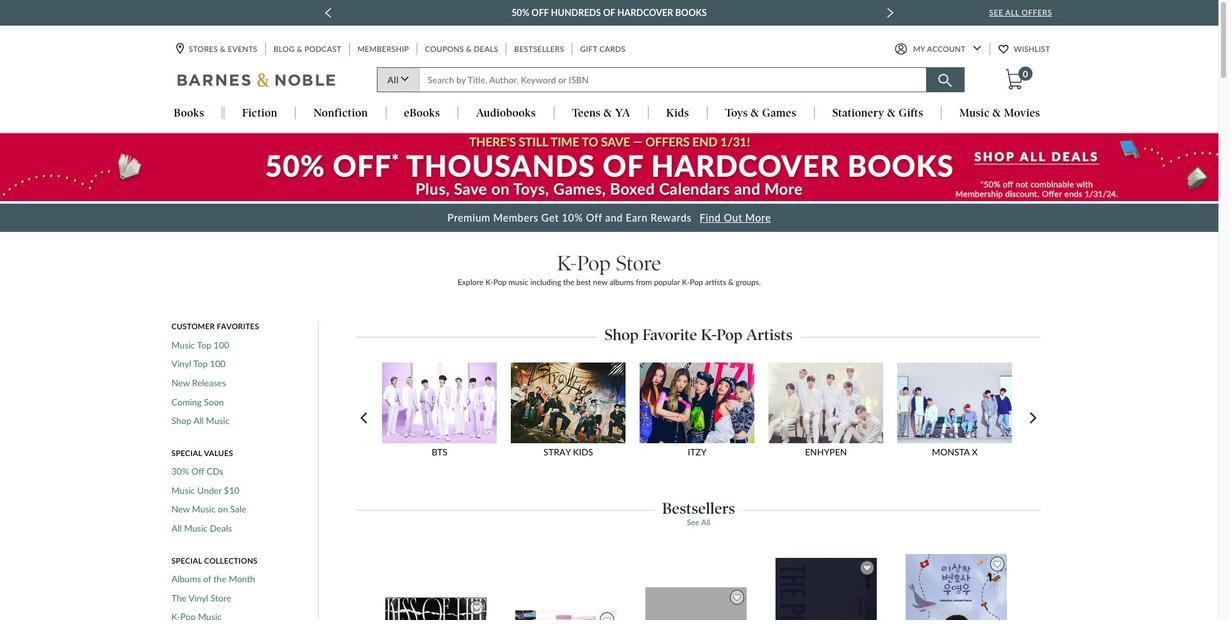 Task type: describe. For each thing, give the bounding box(es) containing it.
music & movies button
[[942, 107, 1058, 121]]

podcast
[[305, 45, 341, 54]]

shop favorite k-pop artists
[[605, 326, 793, 345]]

blog
[[274, 45, 295, 54]]

music inside shop all music link
[[206, 416, 230, 427]]

vinyl top 100 link
[[171, 359, 226, 370]]

music inside the all music deals "link"
[[184, 523, 208, 534]]

100 for music top 100
[[214, 340, 229, 350]]

new for new releases
[[171, 378, 190, 388]]

fiction button
[[225, 107, 295, 121]]

albums
[[171, 574, 201, 585]]

100 for vinyl top 100
[[210, 359, 226, 369]]

get
[[542, 212, 559, 224]]

ya
[[615, 107, 631, 120]]

0 vertical spatial of
[[603, 7, 615, 18]]

more
[[746, 212, 771, 224]]

coupons & deals
[[425, 45, 498, 54]]

monsta
[[932, 447, 970, 457]]

offers
[[1022, 8, 1052, 17]]

new for new music on sale
[[171, 504, 190, 515]]

hundreds
[[551, 7, 601, 18]]

0
[[1023, 69, 1029, 80]]

albums of the month
[[171, 574, 255, 585]]

shop all music link
[[171, 416, 230, 427]]

& for music
[[993, 107, 1002, 120]]

bestsellers for bestsellers see all
[[662, 499, 735, 518]]

bts
[[432, 447, 448, 457]]

bts link
[[378, 363, 507, 466]]

special for albums
[[171, 556, 202, 566]]

coupons
[[425, 45, 464, 54]]

stray kids link
[[507, 363, 635, 466]]

albums of the month link
[[171, 574, 255, 585]]

gift cards
[[580, 45, 626, 54]]

extraordinary attorney woo [original tv soundtrack] image
[[905, 554, 1008, 621]]

blog & podcast link
[[272, 43, 343, 55]]

born to be xx image
[[385, 598, 487, 621]]

bts image
[[378, 363, 502, 443]]

coming soon link
[[171, 397, 224, 408]]

see all offers
[[990, 8, 1052, 17]]

all music deals
[[171, 523, 232, 534]]

stray kids image
[[507, 363, 630, 443]]

artists
[[705, 278, 726, 287]]

members
[[493, 212, 539, 224]]

monsta x image
[[893, 363, 1017, 443]]

wishlist
[[1014, 45, 1051, 54]]

50% off hundreds of hardcover books link
[[512, 5, 707, 20]]

music
[[509, 278, 529, 287]]

collections
[[204, 556, 258, 566]]

special collections
[[171, 556, 258, 566]]

k- right favorite
[[701, 326, 717, 345]]

1 vertical spatial the
[[214, 574, 227, 585]]

hardcover
[[618, 7, 673, 18]]

1 vertical spatial vinyl
[[188, 593, 208, 604]]

nonfiction button
[[296, 107, 386, 121]]

store for vinyl
[[211, 593, 231, 604]]

music top 100
[[171, 340, 229, 350]]

stationery & gifts button
[[815, 107, 941, 121]]

& for teens
[[604, 107, 612, 120]]

membership link
[[356, 43, 410, 55]]

k- right popular
[[682, 278, 690, 287]]

the piece of 9: 12th mini album image
[[775, 558, 878, 621]]

membership
[[358, 45, 409, 54]]

ebooks button
[[386, 107, 458, 121]]

vinyl inside vinyl top 100 link
[[171, 359, 191, 369]]

stores
[[189, 45, 218, 54]]

teens & ya button
[[554, 107, 648, 121]]

vinyl top 100
[[171, 359, 226, 369]]

my account
[[913, 45, 966, 54]]

explore
[[458, 278, 484, 287]]

50%
[[512, 7, 530, 18]]

customer favorites
[[171, 322, 259, 332]]

favorite
[[643, 326, 697, 345]]

see all offers link
[[990, 8, 1052, 17]]

& for coupons
[[466, 45, 472, 54]]

k- right explore
[[486, 278, 493, 287]]

50% off thousans of hardcover books, plus, save on toys, games, boxed calendars and more image
[[0, 134, 1219, 202]]

user image
[[895, 43, 907, 55]]

audiobooks
[[476, 107, 536, 120]]

k-pop store main content
[[0, 133, 1219, 621]]

stray
[[544, 447, 571, 457]]

stationery & gifts
[[833, 107, 924, 120]]

new releases
[[171, 378, 226, 388]]

values
[[204, 449, 233, 458]]

planet - bastions image
[[645, 588, 748, 621]]

new music on sale link
[[171, 504, 246, 515]]

fiction
[[242, 107, 278, 120]]

& for stores
[[220, 45, 226, 54]]

see inside bestsellers see all
[[687, 518, 700, 528]]

logo image
[[177, 73, 336, 91]]

itzy link
[[635, 363, 764, 466]]

customer
[[171, 322, 215, 332]]

top for music
[[197, 340, 211, 350]]

cds
[[207, 466, 223, 477]]

music under $10 link
[[171, 485, 240, 496]]

the vinyl store link
[[171, 593, 231, 604]]

shop all music
[[171, 416, 230, 427]]

new music on sale
[[171, 504, 246, 515]]

the inside k-pop store explore k-pop music including the best new albums from popular k-pop artists & groups.
[[563, 278, 575, 287]]

music under $10
[[171, 485, 240, 496]]

music inside "music top 100" link
[[171, 340, 195, 350]]

kids
[[573, 447, 593, 457]]

& for toys
[[751, 107, 760, 120]]



Task type: locate. For each thing, give the bounding box(es) containing it.
& left gifts
[[888, 107, 896, 120]]

0 vertical spatial deals
[[474, 45, 498, 54]]

the
[[563, 278, 575, 287], [214, 574, 227, 585]]

all link
[[377, 68, 419, 93]]

nonfiction
[[313, 107, 368, 120]]

top up vinyl top 100 at bottom
[[197, 340, 211, 350]]

top
[[197, 340, 211, 350], [193, 359, 208, 369]]

2 special from the top
[[171, 556, 202, 566]]

music down soon
[[206, 416, 230, 427]]

books
[[676, 7, 707, 18], [174, 107, 204, 120]]

enhypen
[[805, 447, 847, 457]]

deals inside "link"
[[210, 523, 232, 534]]

cart image
[[1006, 70, 1023, 90]]

& right toys
[[751, 107, 760, 120]]

Search by Title, Author, Keyword or ISBN text field
[[419, 68, 927, 93]]

& for stationery
[[888, 107, 896, 120]]

all
[[1006, 8, 1020, 17], [388, 75, 399, 86], [193, 416, 204, 427], [701, 518, 710, 528], [171, 523, 182, 534]]

& left 'movies'
[[993, 107, 1002, 120]]

& right blog
[[297, 45, 302, 54]]

1 vertical spatial deals
[[210, 523, 232, 534]]

1 horizontal spatial of
[[603, 7, 615, 18]]

see all link
[[687, 518, 710, 528]]

0 vertical spatial special
[[171, 449, 202, 458]]

toys & games button
[[708, 107, 814, 121]]

including
[[530, 278, 561, 287]]

& right coupons
[[466, 45, 472, 54]]

& inside music & movies button
[[993, 107, 1002, 120]]

enhypen link
[[764, 363, 893, 466]]

music down music under $10 link
[[192, 504, 216, 515]]

music left 'movies'
[[960, 107, 990, 120]]

store
[[616, 251, 662, 276], [211, 593, 231, 604]]

0 horizontal spatial see
[[687, 518, 700, 528]]

0 vertical spatial books
[[676, 7, 707, 18]]

1 horizontal spatial deals
[[474, 45, 498, 54]]

events
[[228, 45, 258, 54]]

deals right coupons
[[474, 45, 498, 54]]

the vinyl store
[[171, 593, 231, 604]]

2 new from the top
[[171, 504, 190, 515]]

& inside stationery & gifts button
[[888, 107, 896, 120]]

music & movies
[[960, 107, 1041, 120]]

my account button
[[895, 43, 981, 55]]

bestsellers for bestsellers
[[514, 45, 564, 54]]

2 vertical spatial off
[[191, 466, 204, 477]]

gift
[[580, 45, 598, 54]]

0 button
[[1005, 67, 1033, 91]]

shop
[[605, 326, 639, 345], [171, 416, 191, 427]]

0 vertical spatial top
[[197, 340, 211, 350]]

bestsellers inside k-pop store main content
[[662, 499, 735, 518]]

top inside "music top 100" link
[[197, 340, 211, 350]]

favorites
[[217, 322, 259, 332]]

new
[[171, 378, 190, 388], [171, 504, 190, 515]]

audiobooks button
[[458, 107, 554, 121]]

popular
[[654, 278, 680, 287]]

blog & podcast
[[274, 45, 341, 54]]

shop left favorite
[[605, 326, 639, 345]]

0 horizontal spatial bestsellers
[[514, 45, 564, 54]]

music down the new music on sale link
[[184, 523, 208, 534]]

1 vertical spatial top
[[193, 359, 208, 369]]

search image
[[939, 74, 952, 87]]

0 horizontal spatial deals
[[210, 523, 232, 534]]

& for blog
[[297, 45, 302, 54]]

kids
[[666, 107, 689, 120]]

top for vinyl
[[193, 359, 208, 369]]

vinyl right the
[[188, 593, 208, 604]]

special up '30%'
[[171, 449, 202, 458]]

stationery
[[833, 107, 885, 120]]

0 vertical spatial vinyl
[[171, 359, 191, 369]]

& inside blog & podcast link
[[297, 45, 302, 54]]

shop for shop all music
[[171, 416, 191, 427]]

0 horizontal spatial books
[[174, 107, 204, 120]]

0 vertical spatial bestsellers
[[514, 45, 564, 54]]

music inside music & movies button
[[960, 107, 990, 120]]

see you in my 19th life [original tv soundtrack] image
[[515, 610, 618, 621]]

shop down coming
[[171, 416, 191, 427]]

toys
[[725, 107, 748, 120]]

1 horizontal spatial shop
[[605, 326, 639, 345]]

0 vertical spatial see
[[990, 8, 1004, 17]]

and
[[605, 212, 623, 224]]

bestsellers inside bestsellers link
[[514, 45, 564, 54]]

50% off hundreds of hardcover books
[[512, 7, 707, 18]]

premium members get 10% off and earn rewards find out more
[[448, 212, 771, 224]]

1 vertical spatial 100
[[210, 359, 226, 369]]

0 horizontal spatial shop
[[171, 416, 191, 427]]

0 vertical spatial store
[[616, 251, 662, 276]]

of
[[603, 7, 615, 18], [203, 574, 211, 585]]

kids button
[[649, 107, 707, 121]]

music inside the new music on sale link
[[192, 504, 216, 515]]

&
[[220, 45, 226, 54], [297, 45, 302, 54], [466, 45, 472, 54], [604, 107, 612, 120], [751, 107, 760, 120], [888, 107, 896, 120], [993, 107, 1002, 120]]

itzy
[[688, 447, 707, 457]]

& right stores
[[220, 45, 226, 54]]

deals down on
[[210, 523, 232, 534]]

coming soon
[[171, 397, 224, 407]]

teens & ya
[[572, 107, 631, 120]]

vinyl
[[171, 359, 191, 369], [188, 593, 208, 604]]

from
[[636, 278, 652, 287]]

10%
[[562, 212, 583, 224]]

1 vertical spatial off
[[586, 212, 602, 224]]

1 horizontal spatial books
[[676, 7, 707, 18]]

100 down customer favorites
[[214, 340, 229, 350]]

1 vertical spatial new
[[171, 504, 190, 515]]

of inside k-pop store main content
[[203, 574, 211, 585]]

ebooks
[[404, 107, 440, 120]]

monsta x
[[932, 447, 978, 457]]

new releases link
[[171, 378, 226, 389]]

special for 30%
[[171, 449, 202, 458]]

music
[[960, 107, 990, 120], [171, 340, 195, 350], [206, 416, 230, 427], [171, 485, 195, 496], [192, 504, 216, 515], [184, 523, 208, 534]]

0 vertical spatial new
[[171, 378, 190, 388]]

stores & events
[[189, 45, 258, 54]]

bestsellers see all
[[662, 499, 735, 528]]

100 up releases
[[210, 359, 226, 369]]

pop
[[577, 251, 611, 276], [493, 278, 507, 287], [690, 278, 703, 287], [717, 326, 743, 345]]

itzy image
[[635, 363, 759, 443]]

0 horizontal spatial off
[[191, 466, 204, 477]]

1 new from the top
[[171, 378, 190, 388]]

k-pop store explore k-pop music including the best new albums from popular k-pop artists & groups.
[[458, 251, 761, 287]]

1 special from the top
[[171, 449, 202, 458]]

0 vertical spatial off
[[532, 7, 549, 18]]

earn
[[626, 212, 648, 224]]

movies
[[1004, 107, 1041, 120]]

my
[[913, 45, 925, 54]]

sale
[[230, 504, 246, 515]]

store down albums of the month link
[[211, 593, 231, 604]]

off for hundreds
[[532, 7, 549, 18]]

gifts
[[899, 107, 924, 120]]

off left cds
[[191, 466, 204, 477]]

deals for coupons & deals
[[474, 45, 498, 54]]

0 horizontal spatial store
[[211, 593, 231, 604]]

0 horizontal spatial of
[[203, 574, 211, 585]]

books inside button
[[174, 107, 204, 120]]

1 horizontal spatial store
[[616, 251, 662, 276]]

of right hundreds at the top left
[[603, 7, 615, 18]]

deals for all music deals
[[210, 523, 232, 534]]

music top 100 link
[[171, 340, 229, 351]]

the down special collections
[[214, 574, 227, 585]]

music inside music under $10 link
[[171, 485, 195, 496]]

gift cards link
[[579, 43, 627, 55]]

bestsellers up see all link
[[662, 499, 735, 518]]

all inside bestsellers see all
[[701, 518, 710, 528]]

on
[[218, 504, 228, 515]]

off left and
[[586, 212, 602, 224]]

1 vertical spatial bestsellers
[[662, 499, 735, 518]]

of down special collections
[[203, 574, 211, 585]]

store up from
[[616, 251, 662, 276]]

off right 50%
[[532, 7, 549, 18]]

$10
[[224, 485, 240, 496]]

None field
[[419, 68, 927, 93]]

shop for shop favorite k-pop artists
[[605, 326, 639, 345]]

1 vertical spatial store
[[211, 593, 231, 604]]

vinyl up new releases
[[171, 359, 191, 369]]

special values
[[171, 449, 233, 458]]

toys & games
[[725, 107, 797, 120]]

1 horizontal spatial off
[[532, 7, 549, 18]]

stores & events link
[[176, 43, 259, 55]]

bestsellers link
[[513, 43, 566, 55]]

enhypen image
[[764, 363, 888, 443]]

special up albums
[[171, 556, 202, 566]]

bestsellers
[[514, 45, 564, 54], [662, 499, 735, 518]]

music down the customer in the bottom left of the page
[[171, 340, 195, 350]]

1 horizontal spatial bestsellers
[[662, 499, 735, 518]]

see
[[990, 8, 1004, 17], [687, 518, 700, 528]]

down arrow image
[[973, 46, 981, 51]]

off
[[532, 7, 549, 18], [586, 212, 602, 224], [191, 466, 204, 477]]

1 horizontal spatial see
[[990, 8, 1004, 17]]

coming
[[171, 397, 202, 407]]

coupons & deals link
[[424, 43, 500, 55]]

& inside coupons & deals "link"
[[466, 45, 472, 54]]

previous slide / item image
[[325, 8, 331, 18]]

& inside toys & games button
[[751, 107, 760, 120]]

1 vertical spatial special
[[171, 556, 202, 566]]

soon
[[204, 397, 224, 407]]

bestsellers down 50%
[[514, 45, 564, 54]]

30%
[[171, 466, 189, 477]]

store inside k-pop store explore k-pop music including the best new albums from popular k-pop artists & groups.
[[616, 251, 662, 276]]

releases
[[192, 378, 226, 388]]

0 vertical spatial shop
[[605, 326, 639, 345]]

off for cds
[[191, 466, 204, 477]]

the left best
[[563, 278, 575, 287]]

under
[[197, 485, 222, 496]]

top inside vinyl top 100 link
[[193, 359, 208, 369]]

find
[[700, 212, 721, 224]]

music down '30%'
[[171, 485, 195, 496]]

1 vertical spatial shop
[[171, 416, 191, 427]]

stray kids
[[544, 447, 593, 457]]

1 horizontal spatial the
[[563, 278, 575, 287]]

new up coming
[[171, 378, 190, 388]]

& inside "stores & events" link
[[220, 45, 226, 54]]

30% off cds
[[171, 466, 223, 477]]

1 vertical spatial of
[[203, 574, 211, 585]]

k- up best
[[557, 251, 577, 276]]

store for pop
[[616, 251, 662, 276]]

& groups.
[[728, 278, 761, 287]]

top down "music top 100" link
[[193, 359, 208, 369]]

all inside "link"
[[171, 523, 182, 534]]

& inside teens & ya 'button'
[[604, 107, 612, 120]]

deals inside "link"
[[474, 45, 498, 54]]

albums
[[610, 278, 634, 287]]

next slide / item image
[[887, 8, 894, 18]]

2 horizontal spatial off
[[586, 212, 602, 224]]

teens
[[572, 107, 601, 120]]

new up all music deals
[[171, 504, 190, 515]]

0 vertical spatial 100
[[214, 340, 229, 350]]

& left ya
[[604, 107, 612, 120]]

1 vertical spatial books
[[174, 107, 204, 120]]

0 horizontal spatial the
[[214, 574, 227, 585]]

0 vertical spatial the
[[563, 278, 575, 287]]

1 vertical spatial see
[[687, 518, 700, 528]]



Task type: vqa. For each thing, say whether or not it's contained in the screenshot.
right Off
yes



